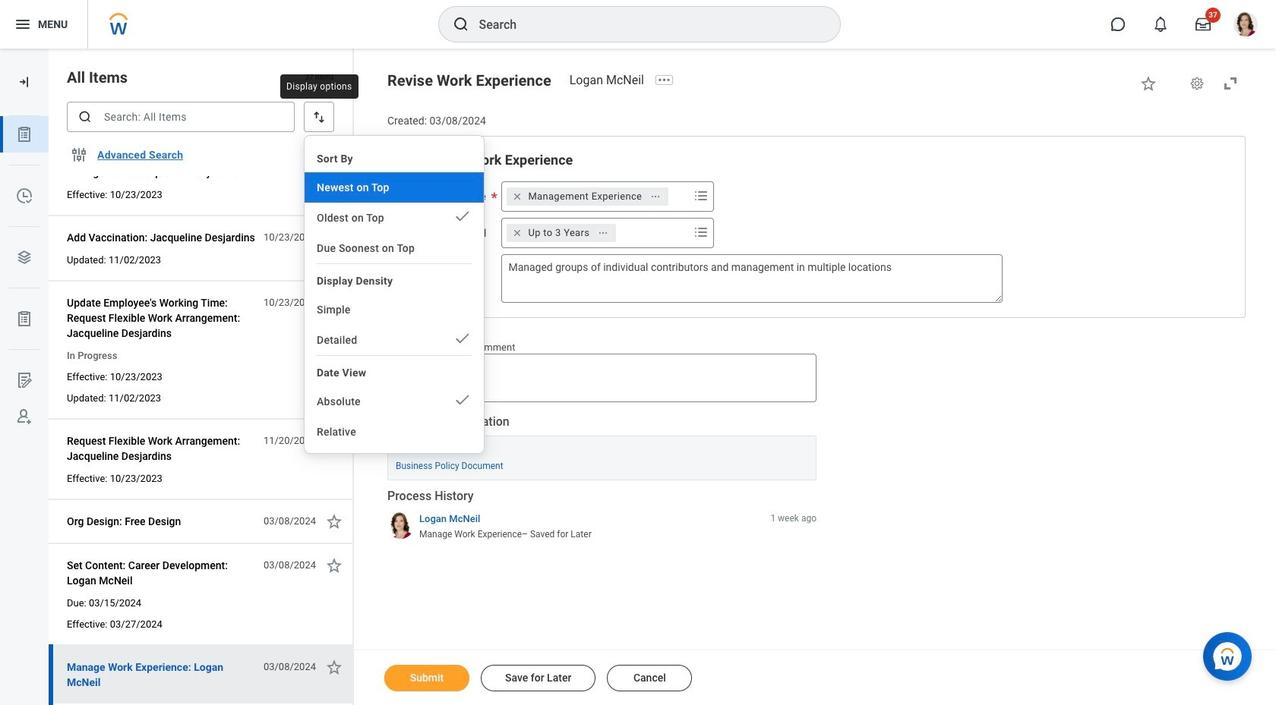 Task type: vqa. For each thing, say whether or not it's contained in the screenshot.
profile logan mcneil ELEMENT
no



Task type: locate. For each thing, give the bounding box(es) containing it.
1 vertical spatial related actions image
[[598, 228, 609, 238]]

x small image left up to 3 years element
[[510, 225, 525, 241]]

0 vertical spatial star image
[[1139, 74, 1158, 93]]

star image
[[1139, 74, 1158, 93], [325, 513, 343, 531], [325, 659, 343, 677]]

0 vertical spatial related actions image
[[650, 191, 661, 202]]

related actions image
[[650, 191, 661, 202], [598, 228, 609, 238]]

clipboard image
[[15, 125, 33, 144]]

0 horizontal spatial related actions image
[[598, 228, 609, 238]]

related actions image inside management experience, press delete to clear value. option
[[650, 191, 661, 202]]

3 star image from the top
[[325, 432, 343, 450]]

star image
[[325, 229, 343, 247], [325, 294, 343, 312], [325, 432, 343, 450], [325, 557, 343, 575]]

clipboard image
[[15, 310, 33, 328]]

1 vertical spatial x small image
[[510, 225, 525, 241]]

x small image for management experience element on the top of page
[[510, 189, 525, 204]]

list
[[0, 116, 49, 435]]

0 vertical spatial x small image
[[510, 189, 525, 204]]

x small image inside management experience, press delete to clear value. option
[[510, 189, 525, 204]]

up to 3 years, press delete to clear value. option
[[507, 224, 616, 242]]

user plus image
[[15, 408, 33, 426]]

None text field
[[427, 354, 816, 403]]

2 star image from the top
[[325, 294, 343, 312]]

2 x small image from the top
[[510, 225, 525, 241]]

x small image
[[510, 189, 525, 204], [510, 225, 525, 241]]

fullscreen image
[[1221, 74, 1240, 93]]

related actions image inside up to 3 years, press delete to clear value. 'option'
[[598, 228, 609, 238]]

x small image up up to 3 years, press delete to clear value. 'option'
[[510, 189, 525, 204]]

related actions image left prompts image
[[650, 191, 661, 202]]

prompts image
[[692, 187, 710, 205]]

related actions image down management experience, press delete to clear value. option
[[598, 228, 609, 238]]

group
[[406, 151, 1227, 303]]

1 star image from the top
[[325, 229, 343, 247]]

None text field
[[502, 254, 1003, 303]]

Search Workday  search field
[[479, 8, 809, 41]]

menu
[[305, 142, 484, 447]]

search image
[[452, 15, 470, 33], [77, 109, 93, 125]]

0 vertical spatial check image
[[453, 207, 472, 226]]

1 horizontal spatial related actions image
[[650, 191, 661, 202]]

prompts image
[[692, 223, 710, 241]]

related actions image for up to 3 years element
[[598, 228, 609, 238]]

check image
[[453, 207, 472, 226], [453, 391, 472, 409]]

1 x small image from the top
[[510, 189, 525, 204]]

related actions image for management experience element on the top of page
[[650, 191, 661, 202]]

x small image inside up to 3 years, press delete to clear value. 'option'
[[510, 225, 525, 241]]

configure image
[[70, 146, 88, 164]]

sort image
[[311, 109, 327, 125]]

transformation import image
[[17, 74, 32, 90]]

tooltip
[[277, 71, 361, 102]]

1 horizontal spatial search image
[[452, 15, 470, 33]]

1 vertical spatial check image
[[453, 391, 472, 409]]

1 vertical spatial search image
[[77, 109, 93, 125]]



Task type: describe. For each thing, give the bounding box(es) containing it.
gear image
[[1189, 76, 1205, 91]]

1 check image from the top
[[453, 207, 472, 226]]

employee's photo (logan mcneil) image
[[387, 355, 418, 386]]

notifications large image
[[1153, 17, 1168, 32]]

check image
[[453, 330, 472, 348]]

inbox large image
[[1195, 17, 1211, 32]]

process history region
[[387, 488, 816, 546]]

logan mcneil element
[[569, 73, 653, 87]]

perspective image
[[15, 248, 33, 267]]

justify image
[[14, 15, 32, 33]]

1 vertical spatial star image
[[325, 513, 343, 531]]

up to 3 years element
[[528, 226, 590, 240]]

2 vertical spatial star image
[[325, 659, 343, 677]]

profile logan mcneil image
[[1233, 12, 1258, 40]]

2 check image from the top
[[453, 391, 472, 409]]

0 vertical spatial search image
[[452, 15, 470, 33]]

rename image
[[15, 371, 33, 390]]

0 horizontal spatial search image
[[77, 109, 93, 125]]

Search: All Items text field
[[67, 102, 295, 132]]

x small image for up to 3 years element
[[510, 225, 525, 241]]

clock check image
[[15, 187, 33, 205]]

item list element
[[49, 0, 354, 706]]

management experience, press delete to clear value. option
[[507, 187, 669, 206]]

additional information region
[[387, 414, 816, 481]]

management experience element
[[528, 190, 642, 203]]

4 star image from the top
[[325, 557, 343, 575]]

action bar region
[[354, 650, 1276, 706]]



